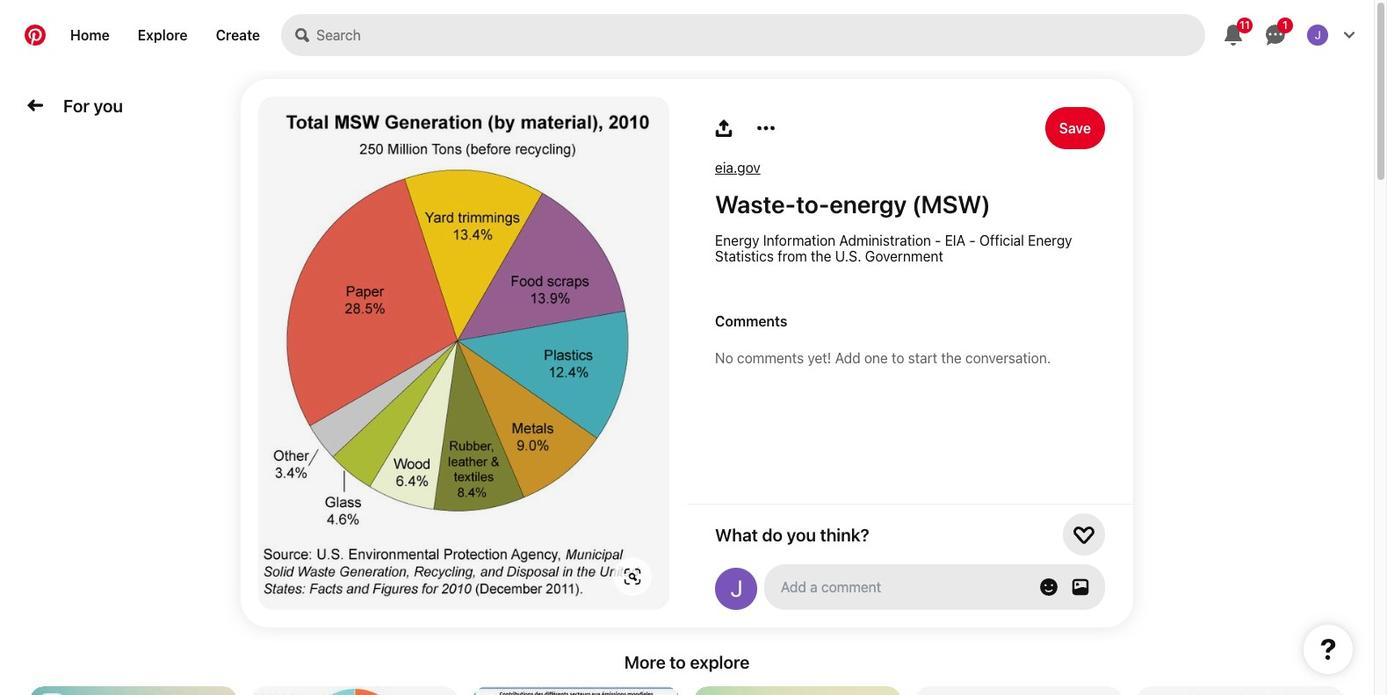 Task type: vqa. For each thing, say whether or not it's contained in the screenshot.
"Georgie" Icon
no



Task type: describe. For each thing, give the bounding box(es) containing it.
start
[[908, 351, 938, 366]]

one platform that lets you sell wherever your customers are—online, in‑person, and everywhere in between. image
[[694, 687, 902, 696]]

comments
[[737, 351, 804, 366]]

1 energy from the left
[[715, 233, 760, 249]]

waste-
[[715, 190, 796, 219]]

waste-to-energy (msw)
[[715, 190, 991, 219]]

simonjacob477 image
[[715, 569, 758, 611]]

comments button
[[715, 314, 1106, 330]]

comments
[[715, 314, 788, 330]]

create
[[216, 27, 260, 43]]

you'll love our shapes and fills for every sleeper. image
[[30, 687, 237, 696]]

administration
[[840, 233, 931, 249]]

to-
[[796, 190, 830, 219]]

no
[[715, 351, 734, 366]]

eia
[[945, 233, 966, 249]]

save
[[1059, 120, 1091, 136]]

one
[[865, 351, 888, 366]]

reaction image
[[1074, 525, 1095, 546]]

this may contain: the pie chart shows that there are many different types of food and drinks in each region image
[[251, 687, 459, 696]]

click to shop image
[[624, 569, 642, 586]]

what
[[715, 525, 758, 545]]

11 button
[[1213, 14, 1255, 56]]

the inside energy information administration - eia - official energy statistics from the u.s. government
[[811, 249, 832, 265]]

explore link
[[124, 14, 202, 56]]

0 horizontal spatial to
[[670, 653, 686, 673]]

more to explore
[[625, 653, 750, 673]]

do
[[762, 525, 783, 545]]

explore
[[138, 27, 188, 43]]

select a photo image
[[1072, 579, 1090, 597]]

home
[[70, 27, 110, 43]]

1 vertical spatial the
[[941, 351, 962, 366]]

get the storage you need in this refrigerator with water dispenser. an exterior refrigerated drawer keeps frequently used items within easy reach. this refrigerator with refrigerated drawers also gives you access to filtered ice and water without ever opening the door. tap touch controls are also as easy to clean as they are to use. color: fingerprint resistant stainless steel. image
[[1137, 687, 1345, 696]]

more
[[625, 653, 666, 673]]

waste-to-energy (msw) link
[[715, 190, 1106, 219]]

Search text field
[[316, 14, 1206, 56]]

eia.gov
[[715, 160, 761, 176]]



Task type: locate. For each thing, give the bounding box(es) containing it.
government
[[865, 249, 944, 265]]

1 horizontal spatial the
[[941, 351, 962, 366]]

yet!
[[808, 351, 832, 366]]

(msw)
[[912, 190, 991, 219]]

0 vertical spatial to
[[892, 351, 905, 366]]

select an emoji image
[[1040, 579, 1058, 597]]

from
[[778, 249, 807, 265]]

2 energy from the left
[[1028, 233, 1073, 249]]

1 horizontal spatial energy
[[1028, 233, 1073, 249]]

what do you think?
[[715, 525, 870, 545]]

official
[[980, 233, 1025, 249]]

11
[[1240, 18, 1250, 32]]

information
[[763, 233, 836, 249]]

2 - from the left
[[970, 233, 976, 249]]

0 vertical spatial you
[[94, 95, 123, 116]]

eia.gov link
[[715, 160, 761, 176]]

jacob simon image
[[1308, 25, 1329, 46]]

Add a comment field
[[782, 580, 1021, 596]]

this may contain: the pie chart shows that there are many different types of business related items in this pie image
[[916, 687, 1123, 696]]

add
[[835, 351, 861, 366]]

energy
[[715, 233, 760, 249], [1028, 233, 1073, 249]]

0 horizontal spatial -
[[935, 233, 942, 249]]

1 horizontal spatial to
[[892, 351, 905, 366]]

to right one
[[892, 351, 905, 366]]

- right eia at the top right
[[970, 233, 976, 249]]

- left eia at the top right
[[935, 233, 942, 249]]

to
[[892, 351, 905, 366], [670, 653, 686, 673]]

you
[[94, 95, 123, 116], [787, 525, 816, 545]]

0 horizontal spatial you
[[94, 95, 123, 116]]

1
[[1283, 18, 1288, 32]]

1 horizontal spatial -
[[970, 233, 976, 249]]

1 button
[[1255, 14, 1297, 56]]

for you button
[[56, 88, 130, 123]]

statistics
[[715, 249, 774, 265]]

list
[[23, 687, 1352, 696]]

create link
[[202, 14, 274, 56]]

search icon image
[[295, 28, 309, 42]]

energy information administration - eia - official energy statistics from the u.s. government
[[715, 233, 1073, 265]]

you inside button
[[94, 95, 123, 116]]

think?
[[820, 525, 870, 545]]

0 vertical spatial the
[[811, 249, 832, 265]]

the
[[811, 249, 832, 265], [941, 351, 962, 366]]

for
[[63, 95, 90, 116]]

0 horizontal spatial energy
[[715, 233, 760, 249]]

the left u.s.
[[811, 249, 832, 265]]

1 - from the left
[[935, 233, 942, 249]]

save button
[[1045, 107, 1106, 149]]

the right start on the bottom right of the page
[[941, 351, 962, 366]]

no comments yet! add one to start the conversation.
[[715, 351, 1051, 366]]

home link
[[56, 14, 124, 56]]

this may contain: the pie chart shows that there are many different types of emissions in each region, including carbon image
[[473, 687, 680, 696]]

this may contain: the pie chart shows that there are many different types of materials image
[[258, 97, 670, 611]]

0 horizontal spatial the
[[811, 249, 832, 265]]

explore
[[690, 653, 750, 673]]

1 vertical spatial you
[[787, 525, 816, 545]]

energy right official
[[1028, 233, 1073, 249]]

to right more
[[670, 653, 686, 673]]

energy
[[830, 190, 907, 219]]

you right for at top left
[[94, 95, 123, 116]]

energy down waste-
[[715, 233, 760, 249]]

1 horizontal spatial you
[[787, 525, 816, 545]]

conversation.
[[966, 351, 1051, 366]]

for you
[[63, 95, 123, 116]]

-
[[935, 233, 942, 249], [970, 233, 976, 249]]

1 vertical spatial to
[[670, 653, 686, 673]]

you right do
[[787, 525, 816, 545]]

u.s.
[[835, 249, 862, 265]]



